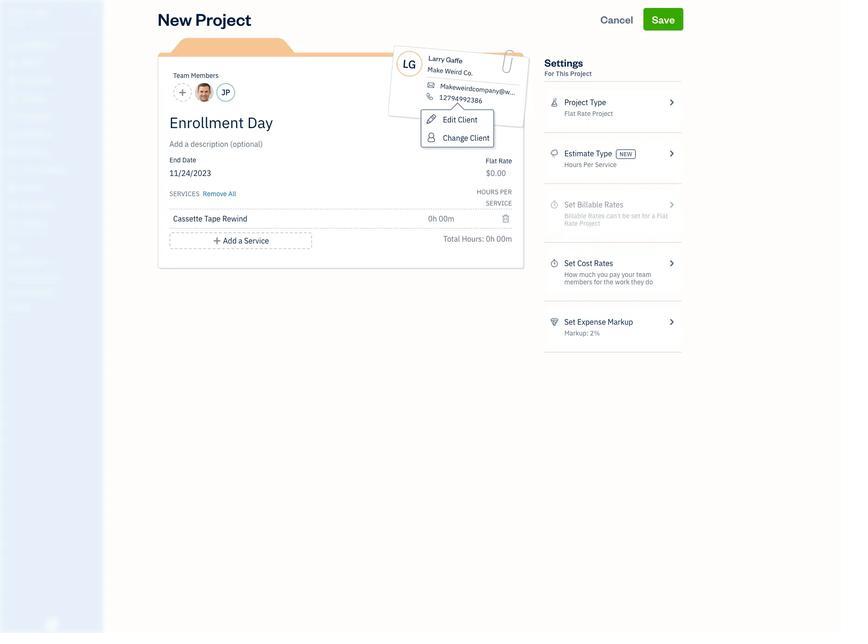 Task type: describe. For each thing, give the bounding box(es) containing it.
markup
[[608, 317, 633, 327]]

type for estimate type
[[596, 149, 612, 158]]

set for set cost rates
[[564, 259, 575, 268]]

envelope image
[[426, 81, 436, 89]]

flat rate
[[486, 157, 512, 165]]

turtle inc owner
[[8, 8, 49, 26]]

Amount (USD) text field
[[486, 169, 506, 178]]

your
[[622, 270, 635, 279]]

rate for flat rate
[[499, 157, 512, 165]]

add team member image
[[178, 87, 187, 98]]

rewind
[[222, 214, 247, 223]]

members
[[564, 278, 592, 286]]

cassette
[[173, 214, 203, 223]]

service for add a service
[[244, 236, 269, 245]]

hours per service
[[477, 188, 512, 207]]

team members
[[173, 71, 219, 80]]

pay
[[610, 270, 620, 279]]

project type
[[564, 98, 606, 107]]

freshbooks image
[[44, 618, 59, 629]]

Project Name text field
[[169, 113, 428, 132]]

for
[[594, 278, 602, 286]]

change
[[443, 133, 468, 143]]

inc
[[36, 8, 49, 18]]

services
[[169, 190, 199, 198]]

add a service
[[223, 236, 269, 245]]

hours per service
[[564, 161, 617, 169]]

dashboard image
[[6, 41, 17, 50]]

client image
[[6, 59, 17, 68]]

settings for this project
[[544, 56, 592, 78]]

12794992386
[[439, 93, 483, 105]]

timetracking image
[[550, 258, 559, 269]]

members
[[191, 71, 219, 80]]

Project Description text field
[[169, 138, 428, 150]]

chevronright image for estimate type
[[667, 148, 676, 159]]

payment image
[[6, 112, 17, 122]]

expenses image
[[550, 316, 559, 328]]

bank connections image
[[7, 288, 100, 296]]

change client button
[[421, 128, 493, 147]]

makeweirdcompany@weird.co
[[440, 82, 530, 98]]

estimates image
[[550, 148, 559, 159]]

remove
[[203, 190, 227, 198]]

cancel button
[[592, 8, 642, 31]]

new
[[620, 151, 632, 158]]

settings
[[544, 56, 583, 69]]

end
[[169, 156, 181, 164]]

save button
[[643, 8, 683, 31]]

how
[[564, 270, 578, 279]]

timer image
[[6, 166, 17, 175]]

hours for estimate type
[[564, 161, 582, 169]]

remove project service image
[[502, 213, 510, 224]]

owner
[[8, 19, 25, 26]]

larry gaffe make weird co.
[[427, 53, 473, 78]]

markup: 2%
[[564, 329, 600, 337]]

team
[[173, 71, 189, 80]]

edit client
[[443, 115, 477, 124]]

for
[[544, 69, 554, 78]]

expense image
[[6, 130, 17, 139]]

items and services image
[[7, 273, 100, 281]]

edit
[[443, 115, 456, 124]]

gaffe
[[446, 55, 463, 65]]

a
[[238, 236, 242, 245]]

chart image
[[6, 201, 17, 211]]

the
[[604, 278, 613, 286]]

0h
[[486, 234, 495, 244]]

make
[[427, 65, 444, 75]]

End date in  format text field
[[169, 169, 341, 178]]

projects image
[[550, 97, 559, 108]]

change client
[[443, 133, 489, 143]]

new
[[158, 8, 192, 30]]

cost
[[577, 259, 592, 268]]

larry
[[428, 53, 445, 64]]

weird
[[445, 67, 462, 77]]

rates
[[594, 259, 613, 268]]



Task type: locate. For each thing, give the bounding box(es) containing it.
client inside button
[[470, 133, 489, 143]]

tape
[[204, 214, 221, 223]]

services remove all
[[169, 190, 236, 198]]

3 chevronright image from the top
[[667, 258, 676, 269]]

hours
[[564, 161, 582, 169], [477, 188, 499, 196]]

remove all button
[[201, 186, 236, 199]]

per
[[584, 161, 593, 169]]

0 vertical spatial client
[[458, 115, 477, 124]]

set up markup:
[[564, 317, 575, 327]]

co.
[[463, 68, 473, 78]]

work
[[615, 278, 630, 286]]

0 vertical spatial flat
[[564, 109, 576, 118]]

2%
[[590, 329, 600, 337]]

type up flat rate project
[[590, 98, 606, 107]]

markup:
[[564, 329, 588, 337]]

project
[[195, 8, 251, 30], [570, 69, 592, 78], [564, 98, 588, 107], [592, 109, 613, 118]]

2 set from the top
[[564, 317, 575, 327]]

how much you pay your team members for the work they do
[[564, 270, 653, 286]]

estimate image
[[6, 77, 17, 86]]

do
[[646, 278, 653, 286]]

flat rate project
[[564, 109, 613, 118]]

invoice image
[[6, 94, 17, 104]]

1 horizontal spatial rate
[[577, 109, 591, 118]]

type for project type
[[590, 98, 606, 107]]

type
[[590, 98, 606, 107], [596, 149, 612, 158]]

service right per on the right top of the page
[[595, 161, 617, 169]]

0 vertical spatial hours
[[564, 161, 582, 169]]

turtle
[[8, 8, 34, 18]]

set up how
[[564, 259, 575, 268]]

1 vertical spatial flat
[[486, 157, 497, 165]]

service right a
[[244, 236, 269, 245]]

0 vertical spatial rate
[[577, 109, 591, 118]]

money image
[[6, 184, 17, 193]]

1 vertical spatial service
[[244, 236, 269, 245]]

set cost rates
[[564, 259, 613, 268]]

hours up service
[[477, 188, 499, 196]]

1 vertical spatial set
[[564, 317, 575, 327]]

estimate
[[564, 149, 594, 158]]

estimate type
[[564, 149, 612, 158]]

new project
[[158, 8, 251, 30]]

rate up amount (usd) text field
[[499, 157, 512, 165]]

flat for flat rate
[[486, 157, 497, 165]]

1 vertical spatial hours
[[477, 188, 499, 196]]

1 chevronright image from the top
[[667, 97, 676, 108]]

set expense markup
[[564, 317, 633, 327]]

you
[[597, 270, 608, 279]]

project image
[[6, 148, 17, 157]]

hours inside hours per service
[[477, 188, 499, 196]]

flat up amount (usd) text field
[[486, 157, 497, 165]]

report image
[[6, 219, 17, 229]]

1 horizontal spatial flat
[[564, 109, 576, 118]]

chevronright image for set cost rates
[[667, 258, 676, 269]]

add
[[223, 236, 237, 245]]

1 vertical spatial type
[[596, 149, 612, 158]]

rate down project type
[[577, 109, 591, 118]]

per
[[500, 188, 512, 196]]

client inside button
[[458, 115, 477, 124]]

save
[[652, 13, 675, 26]]

phone image
[[425, 92, 435, 101]]

expense
[[577, 317, 606, 327]]

flat for flat rate project
[[564, 109, 576, 118]]

client right edit
[[458, 115, 477, 124]]

project inside settings for this project
[[570, 69, 592, 78]]

1 set from the top
[[564, 259, 575, 268]]

0 vertical spatial set
[[564, 259, 575, 268]]

rate for flat rate project
[[577, 109, 591, 118]]

they
[[631, 278, 644, 286]]

date
[[182, 156, 196, 164]]

2 vertical spatial chevronright image
[[667, 258, 676, 269]]

chevronright image for project type
[[667, 97, 676, 108]]

team members image
[[7, 258, 100, 266]]

0 vertical spatial chevronright image
[[667, 97, 676, 108]]

0 horizontal spatial rate
[[499, 157, 512, 165]]

end date
[[169, 156, 196, 164]]

apps image
[[7, 243, 100, 251]]

service
[[486, 199, 512, 207]]

client for edit
[[458, 115, 477, 124]]

0h 00m text field
[[428, 214, 455, 223]]

much
[[579, 270, 596, 279]]

client for change
[[470, 133, 489, 143]]

service inside button
[[244, 236, 269, 245]]

2 chevronright image from the top
[[667, 148, 676, 159]]

0 horizontal spatial flat
[[486, 157, 497, 165]]

set
[[564, 259, 575, 268], [564, 317, 575, 327]]

plus image
[[213, 235, 221, 246]]

flat
[[564, 109, 576, 118], [486, 157, 497, 165]]

chevronright image
[[667, 316, 676, 328]]

main element
[[0, 0, 127, 633]]

0 vertical spatial service
[[595, 161, 617, 169]]

add a service button
[[169, 232, 312, 249]]

team
[[636, 270, 651, 279]]

0 vertical spatial type
[[590, 98, 606, 107]]

set for set expense markup
[[564, 317, 575, 327]]

lg
[[402, 56, 417, 72]]

0 horizontal spatial hours
[[477, 188, 499, 196]]

hours:
[[462, 234, 484, 244]]

settings image
[[7, 303, 100, 311]]

chevronright image
[[667, 97, 676, 108], [667, 148, 676, 159], [667, 258, 676, 269]]

0 horizontal spatial service
[[244, 236, 269, 245]]

edit client button
[[421, 110, 493, 128]]

type up hours per service
[[596, 149, 612, 158]]

hours for services
[[477, 188, 499, 196]]

1 vertical spatial client
[[470, 133, 489, 143]]

00m
[[497, 234, 512, 244]]

service for hours per service
[[595, 161, 617, 169]]

1 vertical spatial rate
[[499, 157, 512, 165]]

this
[[556, 69, 569, 78]]

hours down 'estimate'
[[564, 161, 582, 169]]

all
[[228, 190, 236, 198]]

client right change
[[470, 133, 489, 143]]

1 horizontal spatial service
[[595, 161, 617, 169]]

total
[[443, 234, 460, 244]]

client
[[458, 115, 477, 124], [470, 133, 489, 143]]

service
[[595, 161, 617, 169], [244, 236, 269, 245]]

rate
[[577, 109, 591, 118], [499, 157, 512, 165]]

jp
[[221, 88, 230, 97]]

1 horizontal spatial hours
[[564, 161, 582, 169]]

1 vertical spatial chevronright image
[[667, 148, 676, 159]]

cassette tape rewind
[[173, 214, 247, 223]]

total hours: 0h 00m
[[443, 234, 512, 244]]

flat down project type
[[564, 109, 576, 118]]

cancel
[[600, 13, 633, 26]]



Task type: vqa. For each thing, say whether or not it's contained in the screenshot.
first Set from the bottom
yes



